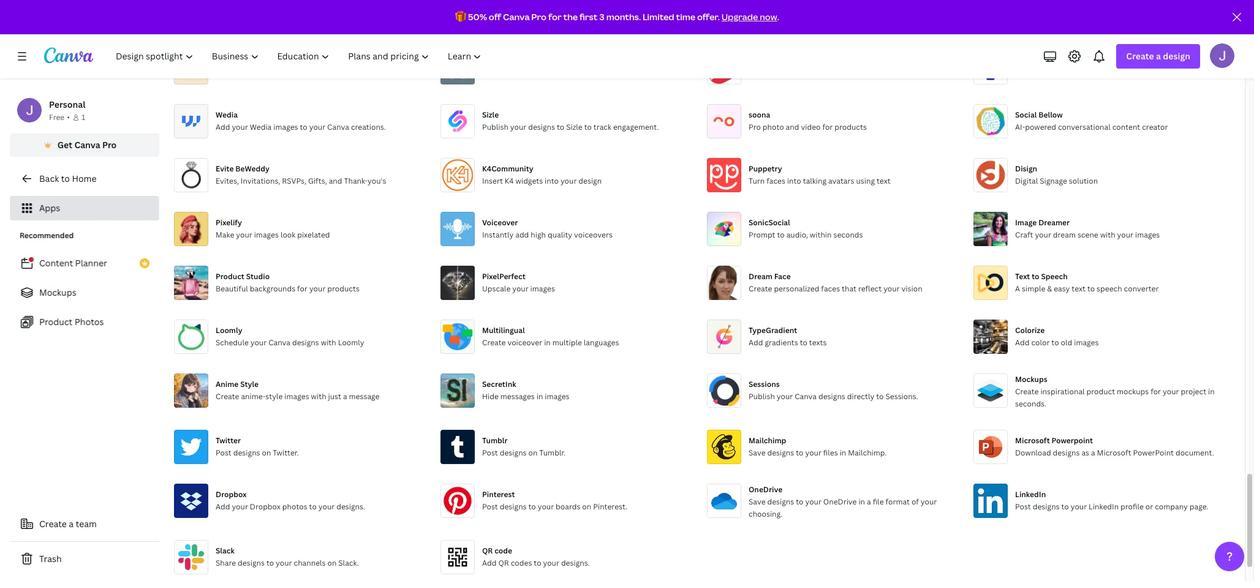 Task type: describe. For each thing, give the bounding box(es) containing it.
k4community
[[482, 164, 534, 174]]

off
[[489, 11, 502, 23]]

pixelify make your images look pixelated
[[216, 218, 330, 240]]

design inside k4community insert k4 widgets into your design
[[579, 176, 602, 186]]

to inside dropbox add your dropbox photos to your designs.
[[309, 502, 317, 513]]

a inside dropdown button
[[1157, 50, 1162, 62]]

designs inside onedrive save designs to your onedrive in a file format of your choosing.
[[768, 497, 795, 508]]

content planner
[[39, 257, 107, 269]]

twitter
[[216, 436, 241, 446]]

add for add color to old images
[[1016, 338, 1030, 348]]

with inside loomly schedule your canva designs with loomly
[[321, 338, 336, 348]]

post for twitter post designs on twitter.
[[216, 448, 232, 459]]

image dreamer craft your dream scene with your images
[[1016, 218, 1161, 240]]

converter
[[1125, 284, 1160, 294]]

profile
[[1121, 502, 1145, 513]]

create inside button
[[39, 519, 67, 530]]

your inside loomly schedule your canva designs with loomly
[[251, 338, 267, 348]]

0 vertical spatial directly
[[821, 68, 849, 78]]

sessions.
[[886, 392, 919, 402]]

beweddy
[[236, 164, 270, 174]]

designs inside mailchimp save designs to your files in mailchimp.
[[768, 448, 795, 459]]

faces inside "dream face create personalized faces that reflect your vision"
[[822, 284, 841, 294]]

designs inside "slack share designs to your channels on slack."
[[238, 559, 265, 569]]

talking
[[804, 176, 827, 186]]

engagement.
[[614, 122, 659, 132]]

your left "weezago"
[[578, 68, 594, 78]]

your down mailchimp save designs to your files in mailchimp.
[[806, 497, 822, 508]]

top level navigation element
[[108, 44, 493, 69]]

file
[[873, 497, 884, 508]]

color
[[1032, 338, 1050, 348]]

and inside evite beweddy evites, invitations, rsvps, gifts, and thank-you's
[[329, 176, 342, 186]]

0 horizontal spatial wedia
[[216, 110, 238, 120]]

upscale
[[482, 284, 511, 294]]

as
[[1082, 448, 1090, 459]]

to inside "pinterest post designs to your boards on pinterest."
[[529, 502, 536, 513]]

pro inside soona pro photo and video for products
[[749, 122, 761, 132]]

bobcaat
[[360, 68, 390, 78]]

on inside "pinterest post designs to your boards on pinterest."
[[583, 502, 592, 513]]

schedule inside loomly schedule your canva designs with loomly
[[216, 338, 249, 348]]

create inside "dream face create personalized faces that reflect your vision"
[[749, 284, 773, 294]]

create a design button
[[1117, 44, 1201, 69]]

anime
[[216, 379, 239, 390]]

linkedin post designs to your linkedin profile or company page.
[[1016, 490, 1209, 513]]

your right the of
[[921, 497, 938, 508]]

schedule your social media designs with bobcaat
[[216, 68, 390, 78]]

dream
[[749, 272, 773, 282]]

into inside k4community insert k4 widgets into your design
[[545, 176, 559, 186]]

photos
[[283, 502, 308, 513]]

a
[[1016, 284, 1021, 294]]

add for add gradients to texts
[[749, 338, 764, 348]]

a inside button
[[69, 519, 74, 530]]

images inside 'wedia add your wedia images to your canva creations.'
[[274, 122, 298, 132]]

sizle publish your designs to sizle to track engagement.
[[482, 110, 659, 132]]

typegradient
[[749, 326, 798, 336]]

mockups for mockups
[[39, 287, 76, 299]]

inspirational
[[1041, 387, 1086, 397]]

your down the dreamer
[[1036, 230, 1052, 240]]

designs inside tumblr post designs on tumblr.
[[500, 448, 527, 459]]

vision
[[902, 284, 923, 294]]

voiceover instantly add high quality voiceovers
[[482, 218, 613, 240]]

mailchimp
[[749, 436, 787, 446]]

mailchimp save designs to your files in mailchimp.
[[749, 436, 887, 459]]

back to home
[[39, 173, 97, 185]]

canva inside get canva pro button
[[74, 139, 100, 151]]

images inside pixelify make your images look pixelated
[[254, 230, 279, 240]]

text to speech a simple & easy text to speech converter
[[1016, 272, 1160, 294]]

soona
[[749, 110, 771, 120]]

trash
[[39, 554, 62, 565]]

team
[[76, 519, 97, 530]]

in inside secretink hide messages in images
[[537, 392, 543, 402]]

beautiful
[[216, 284, 248, 294]]

designs inside the microsoft powerpoint download designs as a microsoft powerpoint document.
[[1054, 448, 1081, 459]]

multilingual create voiceover in multiple languages
[[482, 326, 620, 348]]

broadcast your designs on your weezago screens.
[[482, 68, 658, 78]]

mockups link
[[10, 281, 159, 305]]

limited
[[643, 11, 675, 23]]

canva right off
[[503, 11, 530, 23]]

add inside qr code add qr codes to your designs.
[[482, 559, 497, 569]]

list containing content planner
[[10, 251, 159, 335]]

track
[[594, 122, 612, 132]]

personal
[[49, 99, 85, 110]]

pinterest.
[[594, 502, 628, 513]]

pixelated
[[297, 230, 330, 240]]

media
[[291, 68, 313, 78]]

dream face create personalized faces that reflect your vision
[[749, 272, 923, 294]]

access your hivo library within canva.
[[1016, 68, 1153, 78]]

first
[[580, 11, 598, 23]]

designs inside sessions publish your canva designs directly to sessions.
[[819, 392, 846, 402]]

solution
[[1070, 176, 1099, 186]]

your inside mockups create inspirational product mockups for your project in seconds.
[[1164, 387, 1180, 397]]

mockups create inspirational product mockups for your project in seconds.
[[1016, 375, 1216, 410]]

your inside mailchimp save designs to your files in mailchimp.
[[806, 448, 822, 459]]

thank-
[[344, 176, 368, 186]]

wedia add your wedia images to your canva creations.
[[216, 110, 386, 132]]

old
[[1062, 338, 1073, 348]]

codasign.
[[860, 68, 895, 78]]

your right photos
[[319, 502, 335, 513]]

to inside sessions publish your canva designs directly to sessions.
[[877, 392, 884, 402]]

code
[[495, 546, 513, 557]]

designs inside linkedin post designs to your linkedin profile or company page.
[[1033, 502, 1060, 513]]

images inside image dreamer craft your dream scene with your images
[[1136, 230, 1161, 240]]

post for pinterest post designs to your boards on pinterest.
[[482, 502, 498, 513]]

on for twitter.
[[262, 448, 271, 459]]

get
[[57, 139, 72, 151]]

easy
[[1055, 284, 1071, 294]]

screens.
[[629, 68, 658, 78]]

0 vertical spatial microsoft
[[1016, 436, 1051, 446]]

a inside anime style create anime-style images with just a message
[[343, 392, 347, 402]]

voiceover
[[482, 218, 518, 228]]

products for pro photo and video for products
[[835, 122, 867, 132]]

microsoft powerpoint download designs as a microsoft powerpoint document.
[[1016, 436, 1215, 459]]

to inside mailchimp save designs to your files in mailchimp.
[[797, 448, 804, 459]]

0 horizontal spatial sizle
[[482, 110, 499, 120]]

look
[[281, 230, 296, 240]]

video
[[802, 122, 821, 132]]

design inside dropdown button
[[1164, 50, 1191, 62]]

slack share designs to your channels on slack.
[[216, 546, 359, 569]]

add for add your dropbox photos to your designs.
[[216, 502, 230, 513]]

your right scene
[[1118, 230, 1134, 240]]

product for product photos
[[39, 316, 73, 328]]

typegradient add gradients to texts
[[749, 326, 827, 348]]

with inside image dreamer craft your dream scene with your images
[[1101, 230, 1116, 240]]

content
[[1113, 122, 1141, 132]]

format
[[886, 497, 910, 508]]

publish for sessions
[[749, 392, 775, 402]]

codes
[[511, 559, 532, 569]]

document.
[[1176, 448, 1215, 459]]

0 horizontal spatial loomly
[[216, 326, 243, 336]]

your inside sessions publish your canva designs directly to sessions.
[[777, 392, 793, 402]]

save for save designs to your onedrive in a file format of your choosing.
[[749, 497, 766, 508]]

1 vertical spatial loomly
[[338, 338, 365, 348]]

images inside colorize add color to old images
[[1075, 338, 1100, 348]]

1 schedule from the top
[[216, 68, 249, 78]]

dreamer
[[1039, 218, 1071, 228]]

pixelperfect
[[482, 272, 526, 282]]

pro inside button
[[102, 139, 117, 151]]

back to home link
[[10, 167, 159, 191]]

time
[[677, 11, 696, 23]]

evite beweddy evites, invitations, rsvps, gifts, and thank-you's
[[216, 164, 386, 186]]

into inside puppetry turn faces into talking avatars using text
[[788, 176, 802, 186]]

0 horizontal spatial onedrive
[[749, 485, 783, 495]]

images inside anime style create anime-style images with just a message
[[285, 392, 309, 402]]

and inside soona pro photo and video for products
[[786, 122, 800, 132]]

rsvps,
[[282, 176, 307, 186]]

designs right media
[[314, 68, 341, 78]]

for inside the product studio beautiful backgrounds for your products
[[297, 284, 308, 294]]

your inside "pinterest post designs to your boards on pinterest."
[[538, 502, 554, 513]]

speech
[[1042, 272, 1068, 282]]

languages
[[584, 338, 620, 348]]

your up "slack"
[[232, 502, 248, 513]]

for for 🎁
[[549, 11, 562, 23]]

puppetry
[[749, 164, 783, 174]]

dropbox add your dropbox photos to your designs.
[[216, 490, 365, 513]]

in inside mockups create inspirational product mockups for your project in seconds.
[[1209, 387, 1216, 397]]

publish for sizle
[[482, 122, 509, 132]]

1 vertical spatial qr
[[499, 559, 509, 569]]

products for beautiful backgrounds for your products
[[328, 284, 360, 294]]

directly inside sessions publish your canva designs directly to sessions.
[[848, 392, 875, 402]]

to inside qr code add qr codes to your designs.
[[534, 559, 542, 569]]

slack.
[[339, 559, 359, 569]]

canva right send
[[769, 68, 791, 78]]

in inside onedrive save designs to your onedrive in a file format of your choosing.
[[859, 497, 866, 508]]

content planner link
[[10, 251, 159, 276]]

a inside onedrive save designs to your onedrive in a file format of your choosing.
[[868, 497, 872, 508]]

to inside 'wedia add your wedia images to your canva creations.'
[[300, 122, 308, 132]]

your inside linkedin post designs to your linkedin profile or company page.
[[1071, 502, 1088, 513]]



Task type: locate. For each thing, give the bounding box(es) containing it.
prompt
[[749, 230, 776, 240]]

loomly down beautiful
[[216, 326, 243, 336]]

your left boards
[[538, 502, 554, 513]]

dropbox down twitter
[[216, 490, 247, 500]]

within inside sonicsocial prompt to audio, within seconds
[[810, 230, 832, 240]]

onedrive left file
[[824, 497, 857, 508]]

1 horizontal spatial microsoft
[[1098, 448, 1132, 459]]

qr down code
[[499, 559, 509, 569]]

seconds
[[834, 230, 864, 240]]

1 vertical spatial and
[[329, 176, 342, 186]]

your inside k4community insert k4 widgets into your design
[[561, 176, 577, 186]]

your left hivo
[[1042, 68, 1059, 78]]

🎁
[[456, 11, 467, 23]]

1 vertical spatial onedrive
[[824, 497, 857, 508]]

add up evite
[[216, 122, 230, 132]]

multilingual
[[482, 326, 525, 336]]

1 vertical spatial design
[[579, 176, 602, 186]]

designs right the share
[[238, 559, 265, 569]]

or
[[1146, 502, 1154, 513]]

for right the backgrounds
[[297, 284, 308, 294]]

add down colorize
[[1016, 338, 1030, 348]]

0 vertical spatial text
[[877, 176, 891, 186]]

your right the backgrounds
[[310, 284, 326, 294]]

0 vertical spatial publish
[[482, 122, 509, 132]]

.
[[778, 11, 780, 23]]

your left project
[[1164, 387, 1180, 397]]

signage
[[1041, 176, 1068, 186]]

1 vertical spatial text
[[1072, 284, 1086, 294]]

within right library
[[1105, 68, 1127, 78]]

1 vertical spatial schedule
[[216, 338, 249, 348]]

faces down puppetry in the top of the page
[[767, 176, 786, 186]]

post inside "pinterest post designs to your boards on pinterest."
[[482, 502, 498, 513]]

hivo
[[1060, 68, 1079, 78]]

canva inside 'wedia add your wedia images to your canva creations.'
[[327, 122, 349, 132]]

to inside onedrive save designs to your onedrive in a file format of your choosing.
[[797, 497, 804, 508]]

onedrive up choosing. in the right of the page
[[749, 485, 783, 495]]

0 vertical spatial save
[[749, 448, 766, 459]]

text for using
[[877, 176, 891, 186]]

on inside "slack share designs to your channels on slack."
[[328, 559, 337, 569]]

1 horizontal spatial products
[[835, 122, 867, 132]]

your inside "dream face create personalized faces that reflect your vision"
[[884, 284, 900, 294]]

0 horizontal spatial qr
[[482, 546, 493, 557]]

using
[[857, 176, 876, 186]]

designs up choosing. in the right of the page
[[768, 497, 795, 508]]

1 vertical spatial publish
[[749, 392, 775, 402]]

digital
[[1016, 176, 1039, 186]]

mockups for mockups create inspirational product mockups for your project in seconds.
[[1016, 375, 1048, 385]]

design
[[1164, 50, 1191, 62], [579, 176, 602, 186]]

designs up soona pro photo and video for products
[[793, 68, 820, 78]]

to
[[851, 68, 858, 78], [300, 122, 308, 132], [557, 122, 565, 132], [585, 122, 592, 132], [61, 173, 70, 185], [778, 230, 785, 240], [1033, 272, 1040, 282], [1088, 284, 1096, 294], [800, 338, 808, 348], [1052, 338, 1060, 348], [877, 392, 884, 402], [797, 448, 804, 459], [797, 497, 804, 508], [309, 502, 317, 513], [529, 502, 536, 513], [1062, 502, 1070, 513], [267, 559, 274, 569], [534, 559, 542, 569]]

0 vertical spatial within
[[1105, 68, 1127, 78]]

loomly schedule your canva designs with loomly
[[216, 326, 365, 348]]

save inside onedrive save designs to your onedrive in a file format of your choosing.
[[749, 497, 766, 508]]

create down multilingual
[[482, 338, 506, 348]]

linkedin left profile
[[1089, 502, 1120, 513]]

loomly up message
[[338, 338, 365, 348]]

schedule
[[216, 68, 249, 78], [216, 338, 249, 348]]

post inside twitter post designs on twitter.
[[216, 448, 232, 459]]

post down tumblr
[[482, 448, 498, 459]]

post for tumblr post designs on tumblr.
[[482, 448, 498, 459]]

0 vertical spatial wedia
[[216, 110, 238, 120]]

your left files
[[806, 448, 822, 459]]

1 horizontal spatial onedrive
[[824, 497, 857, 508]]

pro left the 'the'
[[532, 11, 547, 23]]

qr left code
[[482, 546, 493, 557]]

designs inside loomly schedule your canva designs with loomly
[[292, 338, 319, 348]]

designs up k4community insert k4 widgets into your design
[[529, 122, 555, 132]]

0 horizontal spatial and
[[329, 176, 342, 186]]

disign
[[1016, 164, 1038, 174]]

post down pinterest
[[482, 502, 498, 513]]

in
[[545, 338, 551, 348], [1209, 387, 1216, 397], [537, 392, 543, 402], [840, 448, 847, 459], [859, 497, 866, 508]]

create inside mockups create inspirational product mockups for your project in seconds.
[[1016, 387, 1039, 397]]

text inside text to speech a simple & easy text to speech converter
[[1072, 284, 1086, 294]]

get canva pro button
[[10, 134, 159, 157]]

create down anime in the bottom left of the page
[[216, 392, 239, 402]]

boards
[[556, 502, 581, 513]]

designs. for add qr codes to your designs.
[[562, 559, 590, 569]]

k4community insert k4 widgets into your design
[[482, 164, 602, 186]]

choosing.
[[749, 509, 783, 520]]

images right upscale
[[531, 284, 555, 294]]

within right the audio,
[[810, 230, 832, 240]]

1 horizontal spatial loomly
[[338, 338, 365, 348]]

your right codes
[[543, 559, 560, 569]]

designs inside twitter post designs on twitter.
[[233, 448, 260, 459]]

disign digital signage solution
[[1016, 164, 1099, 186]]

0 vertical spatial design
[[1164, 50, 1191, 62]]

directly left codasign.
[[821, 68, 849, 78]]

publish up k4community
[[482, 122, 509, 132]]

anime style create anime-style images with just a message
[[216, 379, 380, 402]]

message
[[349, 392, 380, 402]]

trash link
[[10, 547, 159, 572]]

to inside "slack share designs to your channels on slack."
[[267, 559, 274, 569]]

0 horizontal spatial publish
[[482, 122, 509, 132]]

style
[[266, 392, 283, 402]]

images inside secretink hide messages in images
[[545, 392, 570, 402]]

voiceovers
[[574, 230, 613, 240]]

mockups
[[39, 287, 76, 299], [1016, 375, 1048, 385]]

designs right broadcast
[[539, 68, 565, 78]]

your right broadcast
[[521, 68, 537, 78]]

schedule up anime in the bottom left of the page
[[216, 338, 249, 348]]

0 vertical spatial product
[[216, 272, 245, 282]]

dropbox left photos
[[250, 502, 281, 513]]

images up evite beweddy evites, invitations, rsvps, gifts, and thank-you's
[[274, 122, 298, 132]]

save down mailchimp
[[749, 448, 766, 459]]

widgets
[[516, 176, 543, 186]]

2 save from the top
[[749, 497, 766, 508]]

in inside mailchimp save designs to your files in mailchimp.
[[840, 448, 847, 459]]

images up converter
[[1136, 230, 1161, 240]]

turn
[[749, 176, 765, 186]]

a inside the microsoft powerpoint download designs as a microsoft powerpoint document.
[[1092, 448, 1096, 459]]

images inside pixelperfect upscale your images
[[531, 284, 555, 294]]

with left 'just'
[[311, 392, 327, 402]]

1 horizontal spatial pro
[[532, 11, 547, 23]]

bellow
[[1039, 110, 1064, 120]]

0 vertical spatial schedule
[[216, 68, 249, 78]]

text inside puppetry turn faces into talking avatars using text
[[877, 176, 891, 186]]

on inside twitter post designs on twitter.
[[262, 448, 271, 459]]

images right messages at the left of page
[[545, 392, 570, 402]]

images right style
[[285, 392, 309, 402]]

0 vertical spatial onedrive
[[749, 485, 783, 495]]

image
[[1016, 218, 1038, 228]]

to inside colorize add color to old images
[[1052, 338, 1060, 348]]

sessions
[[749, 379, 780, 390]]

directly left sessions.
[[848, 392, 875, 402]]

0 horizontal spatial into
[[545, 176, 559, 186]]

sizle left "track"
[[567, 122, 583, 132]]

mockups
[[1118, 387, 1150, 397]]

designs
[[314, 68, 341, 78], [539, 68, 565, 78], [793, 68, 820, 78], [529, 122, 555, 132], [292, 338, 319, 348], [819, 392, 846, 402], [233, 448, 260, 459], [500, 448, 527, 459], [768, 448, 795, 459], [1054, 448, 1081, 459], [768, 497, 795, 508], [500, 502, 527, 513], [1033, 502, 1060, 513], [238, 559, 265, 569]]

designs. for add your dropbox photos to your designs.
[[337, 502, 365, 513]]

download
[[1016, 448, 1052, 459]]

text
[[1016, 272, 1031, 282]]

gradients
[[765, 338, 799, 348]]

your up beweddy
[[232, 122, 248, 132]]

create down dream on the right top
[[749, 284, 773, 294]]

dropbox
[[216, 490, 247, 500], [250, 502, 281, 513]]

0 vertical spatial loomly
[[216, 326, 243, 336]]

your inside "slack share designs to your channels on slack."
[[276, 559, 292, 569]]

1 vertical spatial wedia
[[250, 122, 272, 132]]

canva up anime style create anime-style images with just a message
[[269, 338, 291, 348]]

0 vertical spatial pro
[[532, 11, 547, 23]]

pinterest
[[482, 490, 515, 500]]

0 horizontal spatial mockups
[[39, 287, 76, 299]]

your right make
[[236, 230, 252, 240]]

post down twitter
[[216, 448, 232, 459]]

with inside anime style create anime-style images with just a message
[[311, 392, 327, 402]]

0 horizontal spatial pro
[[102, 139, 117, 151]]

soona pro photo and video for products
[[749, 110, 867, 132]]

1 vertical spatial dropbox
[[250, 502, 281, 513]]

in right project
[[1209, 387, 1216, 397]]

to inside sonicsocial prompt to audio, within seconds
[[778, 230, 785, 240]]

pro down soona
[[749, 122, 761, 132]]

tumblr post designs on tumblr.
[[482, 436, 566, 459]]

your left 'vision'
[[884, 284, 900, 294]]

your right widgets
[[561, 176, 577, 186]]

product for product studio beautiful backgrounds for your products
[[216, 272, 245, 282]]

library
[[1080, 68, 1104, 78]]

that
[[842, 284, 857, 294]]

images
[[274, 122, 298, 132], [254, 230, 279, 240], [1136, 230, 1161, 240], [531, 284, 555, 294], [1075, 338, 1100, 348], [285, 392, 309, 402], [545, 392, 570, 402]]

with right scene
[[1101, 230, 1116, 240]]

1 vertical spatial products
[[328, 284, 360, 294]]

create a team button
[[10, 513, 159, 537]]

gifts,
[[308, 176, 327, 186]]

insert
[[482, 176, 503, 186]]

in left file
[[859, 497, 866, 508]]

your up evite beweddy evites, invitations, rsvps, gifts, and thank-you's
[[309, 122, 326, 132]]

0 horizontal spatial product
[[39, 316, 73, 328]]

within for library
[[1105, 68, 1127, 78]]

twitter post designs on twitter.
[[216, 436, 299, 459]]

for
[[549, 11, 562, 23], [823, 122, 833, 132], [297, 284, 308, 294], [1151, 387, 1162, 397]]

1 vertical spatial designs.
[[562, 559, 590, 569]]

save for save designs to your files in mailchimp.
[[749, 448, 766, 459]]

studio
[[246, 272, 270, 282]]

1 horizontal spatial within
[[1105, 68, 1127, 78]]

text for easy
[[1072, 284, 1086, 294]]

within for audio,
[[810, 230, 832, 240]]

1 vertical spatial save
[[749, 497, 766, 508]]

project
[[1182, 387, 1207, 397]]

0 horizontal spatial linkedin
[[1016, 490, 1047, 500]]

in inside multilingual create voiceover in multiple languages
[[545, 338, 551, 348]]

for for mockups
[[1151, 387, 1162, 397]]

schedule left social
[[216, 68, 249, 78]]

products inside soona pro photo and video for products
[[835, 122, 867, 132]]

your inside pixelify make your images look pixelated
[[236, 230, 252, 240]]

just
[[328, 392, 341, 402]]

in right files
[[840, 448, 847, 459]]

files
[[824, 448, 839, 459]]

publish inside sizle publish your designs to sizle to track engagement.
[[482, 122, 509, 132]]

designs. inside dropbox add your dropbox photos to your designs.
[[337, 502, 365, 513]]

designs down powerpoint
[[1054, 448, 1081, 459]]

reflect
[[859, 284, 882, 294]]

your inside pixelperfect upscale your images
[[513, 284, 529, 294]]

1 horizontal spatial publish
[[749, 392, 775, 402]]

quality
[[548, 230, 573, 240]]

backgrounds
[[250, 284, 296, 294]]

add down 'typegradient'
[[749, 338, 764, 348]]

share
[[216, 559, 236, 569]]

broadcast
[[482, 68, 519, 78]]

scene
[[1078, 230, 1099, 240]]

your inside qr code add qr codes to your designs.
[[543, 559, 560, 569]]

0 horizontal spatial microsoft
[[1016, 436, 1051, 446]]

social bellow ai-powered conversational content creator
[[1016, 110, 1169, 132]]

0 horizontal spatial within
[[810, 230, 832, 240]]

list
[[10, 251, 159, 335]]

now
[[760, 11, 778, 23]]

0 horizontal spatial design
[[579, 176, 602, 186]]

with left bobcaat
[[343, 68, 358, 78]]

3
[[600, 11, 605, 23]]

designs up anime style create anime-style images with just a message
[[292, 338, 319, 348]]

mockups inside mockups link
[[39, 287, 76, 299]]

0 vertical spatial linkedin
[[1016, 490, 1047, 500]]

on left "weezago"
[[567, 68, 576, 78]]

1 horizontal spatial faces
[[822, 284, 841, 294]]

design left jacob simon image on the right of page
[[1164, 50, 1191, 62]]

1 horizontal spatial and
[[786, 122, 800, 132]]

sonicsocial prompt to audio, within seconds
[[749, 218, 864, 240]]

faces inside puppetry turn faces into talking avatars using text
[[767, 176, 786, 186]]

your inside sizle publish your designs to sizle to track engagement.
[[511, 122, 527, 132]]

1 horizontal spatial dropbox
[[250, 502, 281, 513]]

in left multiple
[[545, 338, 551, 348]]

back
[[39, 173, 59, 185]]

0 vertical spatial and
[[786, 122, 800, 132]]

0 horizontal spatial products
[[328, 284, 360, 294]]

0 vertical spatial products
[[835, 122, 867, 132]]

1 vertical spatial microsoft
[[1098, 448, 1132, 459]]

0 vertical spatial sizle
[[482, 110, 499, 120]]

for inside mockups create inspirational product mockups for your project in seconds.
[[1151, 387, 1162, 397]]

1 vertical spatial directly
[[848, 392, 875, 402]]

1 vertical spatial mockups
[[1016, 375, 1048, 385]]

recommended
[[20, 231, 74, 241]]

post for linkedin post designs to your linkedin profile or company page.
[[1016, 502, 1032, 513]]

products inside the product studio beautiful backgrounds for your products
[[328, 284, 360, 294]]

add inside dropbox add your dropbox photos to your designs.
[[216, 502, 230, 513]]

1 vertical spatial faces
[[822, 284, 841, 294]]

0 vertical spatial mockups
[[39, 287, 76, 299]]

1 into from the left
[[545, 176, 559, 186]]

for right video
[[823, 122, 833, 132]]

save inside mailchimp save designs to your files in mailchimp.
[[749, 448, 766, 459]]

puppetry turn faces into talking avatars using text
[[749, 164, 891, 186]]

designs up mailchimp save designs to your files in mailchimp.
[[819, 392, 846, 402]]

directly
[[821, 68, 849, 78], [848, 392, 875, 402]]

add inside the "typegradient add gradients to texts"
[[749, 338, 764, 348]]

designs down download
[[1033, 502, 1060, 513]]

1 horizontal spatial design
[[1164, 50, 1191, 62]]

designs. inside qr code add qr codes to your designs.
[[562, 559, 590, 569]]

1 horizontal spatial product
[[216, 272, 245, 282]]

texts
[[810, 338, 827, 348]]

2 vertical spatial pro
[[102, 139, 117, 151]]

2 schedule from the top
[[216, 338, 249, 348]]

1 vertical spatial within
[[810, 230, 832, 240]]

anime-
[[241, 392, 266, 402]]

canva left the creations.
[[327, 122, 349, 132]]

designs down tumblr
[[500, 448, 527, 459]]

your down sessions
[[777, 392, 793, 402]]

text right "using"
[[877, 176, 891, 186]]

on
[[567, 68, 576, 78], [262, 448, 271, 459], [529, 448, 538, 459], [583, 502, 592, 513], [328, 559, 337, 569]]

1 horizontal spatial into
[[788, 176, 802, 186]]

designs down mailchimp
[[768, 448, 795, 459]]

&
[[1048, 284, 1053, 294]]

1 vertical spatial pro
[[749, 122, 761, 132]]

and left video
[[786, 122, 800, 132]]

1 horizontal spatial text
[[1072, 284, 1086, 294]]

1 horizontal spatial linkedin
[[1089, 502, 1120, 513]]

create up seconds.
[[1016, 387, 1039, 397]]

add inside 'wedia add your wedia images to your canva creations.'
[[216, 122, 230, 132]]

to inside the "typegradient add gradients to texts"
[[800, 338, 808, 348]]

1 horizontal spatial sizle
[[567, 122, 583, 132]]

get canva pro
[[57, 139, 117, 151]]

🎁 50% off canva pro for the first 3 months. limited time offer. upgrade now .
[[456, 11, 780, 23]]

0 horizontal spatial text
[[877, 176, 891, 186]]

0 vertical spatial qr
[[482, 546, 493, 557]]

on for tumblr.
[[529, 448, 538, 459]]

sizle down broadcast
[[482, 110, 499, 120]]

0 horizontal spatial faces
[[767, 176, 786, 186]]

0 horizontal spatial designs.
[[337, 502, 365, 513]]

1 horizontal spatial wedia
[[250, 122, 272, 132]]

designs inside sizle publish your designs to sizle to track engagement.
[[529, 122, 555, 132]]

powerpoint
[[1134, 448, 1175, 459]]

text right easy
[[1072, 284, 1086, 294]]

add for add your wedia images to your canva creations.
[[216, 122, 230, 132]]

faces left the 'that'
[[822, 284, 841, 294]]

1 vertical spatial linkedin
[[1089, 502, 1120, 513]]

into left the 'talking'
[[788, 176, 802, 186]]

your left social
[[251, 68, 267, 78]]

publish inside sessions publish your canva designs directly to sessions.
[[749, 392, 775, 402]]

canva inside loomly schedule your canva designs with loomly
[[269, 338, 291, 348]]

post inside linkedin post designs to your linkedin profile or company page.
[[1016, 502, 1032, 513]]

your up style
[[251, 338, 267, 348]]

on inside tumblr post designs on tumblr.
[[529, 448, 538, 459]]

designs. right codes
[[562, 559, 590, 569]]

1 vertical spatial product
[[39, 316, 73, 328]]

2 horizontal spatial pro
[[749, 122, 761, 132]]

create inside multilingual create voiceover in multiple languages
[[482, 338, 506, 348]]

0 vertical spatial dropbox
[[216, 490, 247, 500]]

2 into from the left
[[788, 176, 802, 186]]

canva inside sessions publish your canva designs directly to sessions.
[[795, 392, 817, 402]]

canva right get
[[74, 139, 100, 151]]

post down download
[[1016, 502, 1032, 513]]

on left the slack.
[[328, 559, 337, 569]]

1 horizontal spatial designs.
[[562, 559, 590, 569]]

designs inside "pinterest post designs to your boards on pinterest."
[[500, 502, 527, 513]]

create left team
[[39, 519, 67, 530]]

create up canva.
[[1127, 50, 1155, 62]]

designs.
[[337, 502, 365, 513], [562, 559, 590, 569]]

pixelify
[[216, 218, 242, 228]]

canva up mailchimp save designs to your files in mailchimp.
[[795, 392, 817, 402]]

1 save from the top
[[749, 448, 766, 459]]

publish down sessions
[[749, 392, 775, 402]]

ai-
[[1016, 122, 1026, 132]]

0 vertical spatial designs.
[[337, 502, 365, 513]]

designs down pinterest
[[500, 502, 527, 513]]

post inside tumblr post designs on tumblr.
[[482, 448, 498, 459]]

0 vertical spatial faces
[[767, 176, 786, 186]]

images right old
[[1075, 338, 1100, 348]]

on left twitter.
[[262, 448, 271, 459]]

on for your
[[567, 68, 576, 78]]

your inside the product studio beautiful backgrounds for your products
[[310, 284, 326, 294]]

1 horizontal spatial mockups
[[1016, 375, 1048, 385]]

create inside anime style create anime-style images with just a message
[[216, 392, 239, 402]]

create inside dropdown button
[[1127, 50, 1155, 62]]

to inside linkedin post designs to your linkedin profile or company page.
[[1062, 502, 1070, 513]]

jacob simon image
[[1211, 44, 1235, 68]]

add
[[516, 230, 529, 240]]

for inside soona pro photo and video for products
[[823, 122, 833, 132]]

microsoft up download
[[1016, 436, 1051, 446]]

high
[[531, 230, 546, 240]]

for for soona
[[823, 122, 833, 132]]

1 horizontal spatial qr
[[499, 559, 509, 569]]

save up choosing. in the right of the page
[[749, 497, 766, 508]]

product inside the product studio beautiful backgrounds for your products
[[216, 272, 245, 282]]

0 horizontal spatial dropbox
[[216, 490, 247, 500]]

1 vertical spatial sizle
[[567, 122, 583, 132]]

add inside colorize add color to old images
[[1016, 338, 1030, 348]]

microsoft right as
[[1098, 448, 1132, 459]]

design up voiceovers
[[579, 176, 602, 186]]



Task type: vqa. For each thing, say whether or not it's contained in the screenshot.


